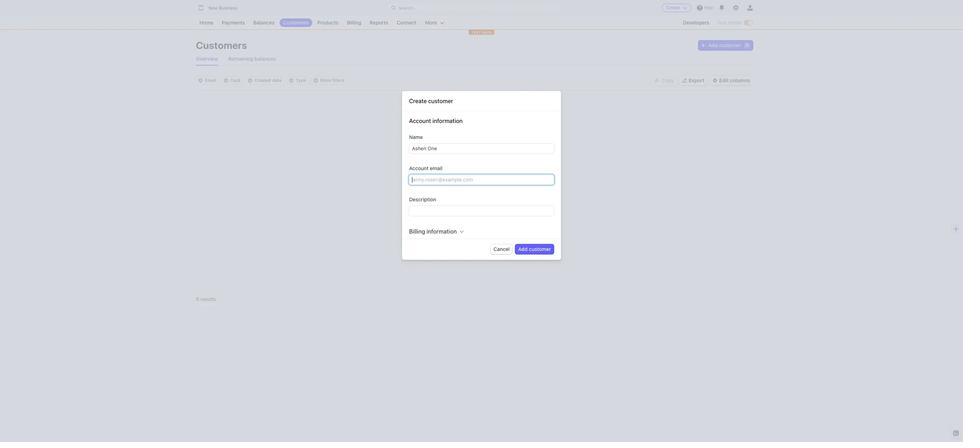 Task type: describe. For each thing, give the bounding box(es) containing it.
learn
[[404, 205, 417, 211]]

create customer
[[409, 98, 453, 104]]

mode
[[729, 20, 742, 26]]

add created date image
[[248, 78, 252, 83]]

add type image
[[290, 78, 294, 83]]

add inside button
[[414, 222, 423, 228]]

invoices,
[[495, 189, 515, 195]]

created
[[255, 78, 271, 83]]

1 or from the left
[[467, 189, 472, 195]]

payments
[[222, 20, 245, 26]]

overview
[[196, 56, 218, 62]]

remaining
[[228, 56, 253, 62]]

off
[[459, 189, 465, 195]]

0
[[196, 297, 199, 303]]

information for account information
[[433, 118, 463, 124]]

search…
[[399, 5, 417, 10]]

new business button
[[196, 3, 245, 13]]

home link
[[196, 18, 217, 27]]

customer inside add your first test customer bill customers with one-off or recurring invoices, or subscriptions. learn more
[[465, 178, 497, 186]]

account for account information
[[409, 118, 431, 124]]

account for account email
[[409, 165, 429, 172]]

home
[[200, 20, 213, 26]]

test mode
[[718, 20, 742, 26]]

email
[[205, 78, 216, 83]]

customer inside button
[[529, 246, 551, 252]]

reports
[[370, 20, 388, 26]]

more button
[[422, 18, 448, 27]]

description
[[409, 197, 436, 203]]

Name text field
[[409, 144, 554, 154]]

billing for billing information
[[409, 229, 425, 235]]

tab list containing overview
[[196, 53, 754, 66]]

cancel button
[[491, 245, 513, 255]]

add customer inside add customer button
[[519, 246, 551, 252]]

connect link
[[393, 18, 420, 27]]

remaining balances
[[228, 56, 276, 62]]

copy
[[662, 77, 674, 83]]

svg image
[[407, 223, 411, 227]]

bill
[[404, 189, 411, 195]]

your
[[419, 178, 434, 186]]

customer inside button
[[439, 222, 461, 228]]

developers
[[683, 20, 710, 26]]

test inside add your first test customer bill customers with one-off or recurring invoices, or subscriptions. learn more
[[451, 178, 464, 186]]

0 vertical spatial add customer
[[709, 42, 742, 48]]

balances
[[255, 56, 276, 62]]

add customer button
[[516, 245, 554, 255]]

learn more link
[[404, 204, 436, 211]]

2 or from the left
[[516, 189, 521, 195]]

one-
[[448, 189, 459, 195]]

edit columns button
[[711, 76, 754, 86]]

results
[[201, 297, 216, 303]]

billing information
[[409, 229, 457, 235]]

test
[[718, 20, 728, 26]]

type
[[296, 78, 306, 83]]

edit columns
[[720, 77, 751, 83]]

add email image
[[199, 78, 203, 83]]

customers
[[412, 189, 436, 195]]



Task type: vqa. For each thing, say whether or not it's contained in the screenshot.
fees
no



Task type: locate. For each thing, give the bounding box(es) containing it.
a
[[424, 222, 427, 228]]

1 horizontal spatial svg image
[[702, 43, 706, 48]]

Description text field
[[409, 206, 554, 216]]

add inside add your first test customer bill customers with one-off or recurring invoices, or subscriptions. learn more
[[404, 178, 417, 186]]

add customer right cancel
[[519, 246, 551, 252]]

0 horizontal spatial create
[[409, 98, 427, 104]]

information down create customer
[[433, 118, 463, 124]]

cancel
[[494, 246, 510, 252]]

more right connect
[[425, 20, 437, 26]]

add card image
[[224, 78, 228, 83]]

test
[[451, 178, 464, 186], [428, 222, 438, 228]]

create up developers link
[[667, 5, 680, 10]]

balances
[[254, 20, 275, 26]]

customers link
[[280, 18, 312, 27]]

account up name at the top
[[409, 118, 431, 124]]

1 vertical spatial test
[[428, 222, 438, 228]]

create
[[667, 5, 680, 10], [409, 98, 427, 104]]

0 vertical spatial svg image
[[702, 43, 706, 48]]

help button
[[695, 2, 717, 13]]

tab list
[[196, 53, 754, 66]]

account information
[[409, 118, 463, 124]]

more inside toolbar
[[320, 78, 331, 83]]

0 vertical spatial more
[[425, 20, 437, 26]]

create for create customer
[[409, 98, 427, 104]]

0 horizontal spatial svg image
[[655, 79, 659, 83]]

1 vertical spatial add customer
[[519, 246, 551, 252]]

edit
[[720, 77, 729, 83]]

add
[[709, 42, 718, 48], [404, 178, 417, 186], [414, 222, 423, 228], [519, 246, 528, 252]]

billing for billing
[[347, 20, 362, 26]]

1 horizontal spatial customers
[[283, 20, 309, 26]]

account
[[409, 118, 431, 124], [409, 165, 429, 172]]

svg image down developers link
[[702, 43, 706, 48]]

1 horizontal spatial billing
[[409, 229, 425, 235]]

more inside more button
[[425, 20, 437, 26]]

1 horizontal spatial add customer
[[709, 42, 742, 48]]

1 vertical spatial information
[[427, 229, 457, 235]]

0 vertical spatial test
[[451, 178, 464, 186]]

more right the add more filters icon
[[320, 78, 331, 83]]

1 vertical spatial billing
[[409, 229, 425, 235]]

0 horizontal spatial add customer
[[519, 246, 551, 252]]

connect
[[397, 20, 417, 26]]

remaining balances link
[[228, 53, 276, 65]]

email
[[430, 165, 443, 172]]

more
[[418, 205, 430, 211]]

first
[[435, 178, 449, 186]]

0 vertical spatial customers
[[283, 20, 309, 26]]

1 vertical spatial account
[[409, 165, 429, 172]]

export button
[[680, 76, 708, 86]]

0 vertical spatial account
[[409, 118, 431, 124]]

columns
[[730, 77, 751, 83]]

customers
[[283, 20, 309, 26], [196, 39, 247, 51]]

0 vertical spatial create
[[667, 5, 680, 10]]

account up "your"
[[409, 165, 429, 172]]

balances link
[[250, 18, 278, 27]]

0 horizontal spatial test
[[428, 222, 438, 228]]

0 vertical spatial billing
[[347, 20, 362, 26]]

add more filters image
[[314, 78, 318, 83]]

0 vertical spatial information
[[433, 118, 463, 124]]

0 horizontal spatial more
[[320, 78, 331, 83]]

create for create
[[667, 5, 680, 10]]

add your first test customer bill customers with one-off or recurring invoices, or subscriptions. learn more
[[404, 178, 521, 211]]

filters
[[332, 78, 344, 83]]

test inside button
[[428, 222, 438, 228]]

payments link
[[218, 18, 249, 27]]

test data
[[472, 30, 492, 34]]

svg image left copy
[[655, 79, 659, 83]]

1 vertical spatial svg image
[[655, 79, 659, 83]]

information for billing information
[[427, 229, 457, 235]]

customers left products
[[283, 20, 309, 26]]

n
[[746, 43, 749, 48]]

export
[[689, 77, 705, 83]]

account email
[[409, 165, 443, 172]]

with
[[437, 189, 447, 195]]

0 horizontal spatial or
[[467, 189, 472, 195]]

more filters
[[320, 78, 344, 83]]

billing link
[[344, 18, 365, 27]]

more for more
[[425, 20, 437, 26]]

billing
[[347, 20, 362, 26], [409, 229, 425, 235]]

copy button
[[652, 76, 677, 86]]

reports link
[[366, 18, 392, 27]]

overview link
[[196, 53, 218, 65]]

test up billing information
[[428, 222, 438, 228]]

add customer
[[709, 42, 742, 48], [519, 246, 551, 252]]

created date
[[255, 78, 282, 83]]

Account email email field
[[409, 175, 554, 185]]

1 account from the top
[[409, 118, 431, 124]]

billing left reports
[[347, 20, 362, 26]]

add down test
[[709, 42, 718, 48]]

add up bill
[[404, 178, 417, 186]]

toolbar containing email
[[196, 76, 348, 85]]

add left the a
[[414, 222, 423, 228]]

subscriptions.
[[404, 196, 436, 202]]

0 horizontal spatial billing
[[347, 20, 362, 26]]

svg image
[[702, 43, 706, 48], [655, 79, 659, 83]]

more for more filters
[[320, 78, 331, 83]]

products link
[[314, 18, 342, 27]]

create up account information
[[409, 98, 427, 104]]

business
[[219, 5, 237, 11]]

add a test customer button
[[404, 220, 464, 230]]

customers up overview
[[196, 39, 247, 51]]

add right cancel
[[519, 246, 528, 252]]

billing down the a
[[409, 229, 425, 235]]

or
[[467, 189, 472, 195], [516, 189, 521, 195]]

1 vertical spatial customers
[[196, 39, 247, 51]]

new
[[209, 5, 218, 11]]

recurring
[[473, 189, 494, 195]]

add customer left n
[[709, 42, 742, 48]]

test up one-
[[451, 178, 464, 186]]

information
[[433, 118, 463, 124], [427, 229, 457, 235]]

create button
[[662, 4, 692, 12]]

1 vertical spatial more
[[320, 78, 331, 83]]

card
[[230, 78, 240, 83]]

add inside button
[[519, 246, 528, 252]]

new business
[[209, 5, 237, 11]]

data
[[482, 30, 492, 34]]

help
[[704, 5, 714, 10]]

Search… search field
[[388, 3, 562, 12]]

or right off
[[467, 189, 472, 195]]

date
[[272, 78, 282, 83]]

1 horizontal spatial more
[[425, 20, 437, 26]]

1 horizontal spatial test
[[451, 178, 464, 186]]

products
[[317, 20, 339, 26]]

or right invoices,
[[516, 189, 521, 195]]

2 account from the top
[[409, 165, 429, 172]]

customer
[[720, 42, 742, 48], [428, 98, 453, 104], [465, 178, 497, 186], [439, 222, 461, 228], [529, 246, 551, 252]]

add a test customer
[[414, 222, 461, 228]]

1 horizontal spatial create
[[667, 5, 680, 10]]

name
[[409, 134, 423, 140]]

1 horizontal spatial or
[[516, 189, 521, 195]]

toolbar
[[196, 76, 348, 85]]

information down add a test customer
[[427, 229, 457, 235]]

0 results
[[196, 297, 216, 303]]

more
[[425, 20, 437, 26], [320, 78, 331, 83]]

test
[[472, 30, 481, 34]]

1 vertical spatial create
[[409, 98, 427, 104]]

0 horizontal spatial customers
[[196, 39, 247, 51]]

svg image inside copy button
[[655, 79, 659, 83]]

developers link
[[680, 18, 713, 27]]

create inside button
[[667, 5, 680, 10]]



